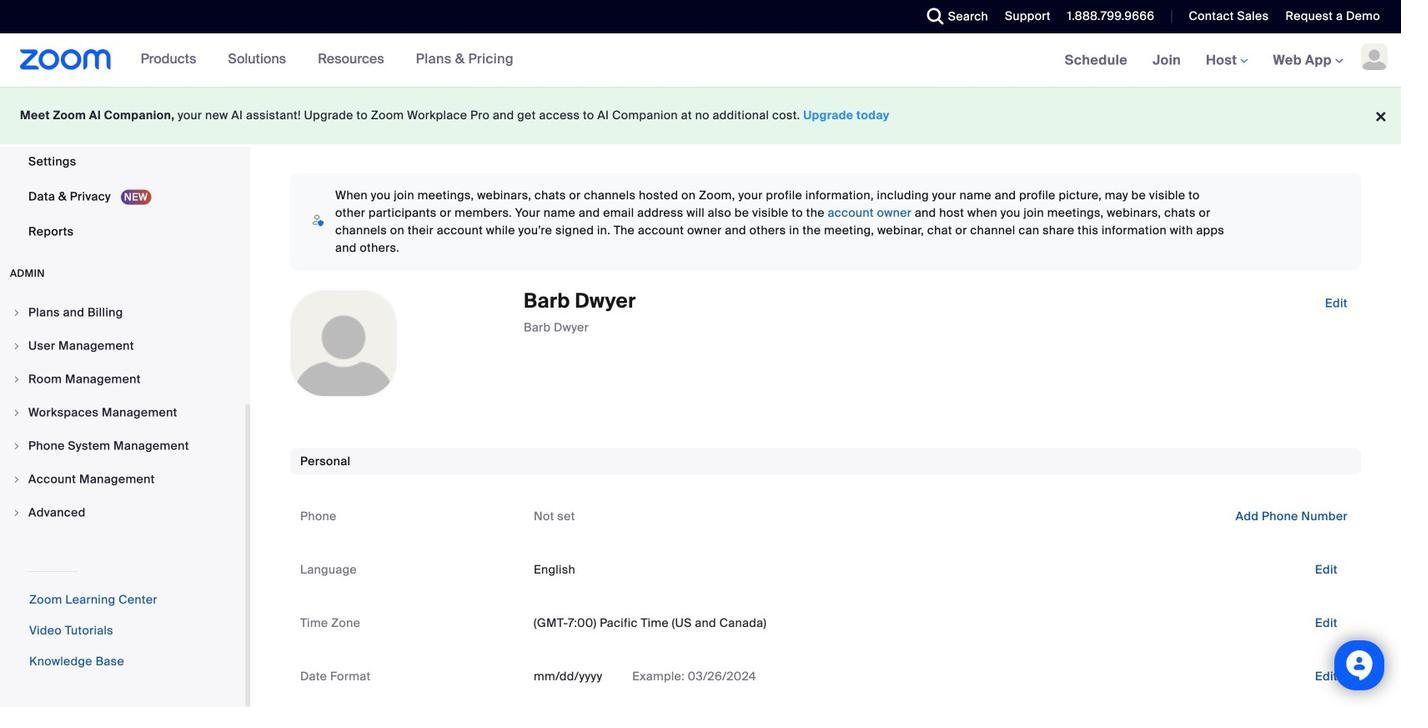 Task type: vqa. For each thing, say whether or not it's contained in the screenshot.
ROOM
no



Task type: describe. For each thing, give the bounding box(es) containing it.
meetings navigation
[[1052, 33, 1401, 88]]

personal menu menu
[[0, 0, 245, 250]]

right image for 3rd menu item from the bottom of the the admin menu menu
[[12, 441, 22, 451]]

5 menu item from the top
[[0, 430, 245, 462]]

right image for seventh menu item from the bottom
[[12, 308, 22, 318]]

product information navigation
[[128, 33, 526, 87]]

right image for fourth menu item from the bottom of the the admin menu menu
[[12, 408, 22, 418]]

3 menu item from the top
[[0, 364, 245, 395]]

2 menu item from the top
[[0, 330, 245, 362]]

right image for first menu item from the bottom
[[12, 508, 22, 518]]

right image for 6th menu item from the bottom
[[12, 341, 22, 351]]



Task type: locate. For each thing, give the bounding box(es) containing it.
menu item
[[0, 297, 245, 329], [0, 330, 245, 362], [0, 364, 245, 395], [0, 397, 245, 429], [0, 430, 245, 462], [0, 464, 245, 495], [0, 497, 245, 529]]

2 right image from the top
[[12, 375, 22, 385]]

banner
[[0, 33, 1401, 88]]

1 right image from the top
[[12, 341, 22, 351]]

1 right image from the top
[[12, 308, 22, 318]]

7 menu item from the top
[[0, 497, 245, 529]]

4 right image from the top
[[12, 475, 22, 485]]

zoom logo image
[[20, 49, 111, 70]]

right image
[[12, 341, 22, 351], [12, 375, 22, 385], [12, 441, 22, 451], [12, 475, 22, 485]]

2 vertical spatial right image
[[12, 508, 22, 518]]

right image for sixth menu item from the top
[[12, 475, 22, 485]]

admin menu menu
[[0, 297, 245, 531]]

right image
[[12, 308, 22, 318], [12, 408, 22, 418], [12, 508, 22, 518]]

3 right image from the top
[[12, 441, 22, 451]]

1 vertical spatial right image
[[12, 408, 22, 418]]

profile picture image
[[1361, 43, 1388, 70]]

right image for fifth menu item from the bottom of the the admin menu menu
[[12, 375, 22, 385]]

6 menu item from the top
[[0, 464, 245, 495]]

user photo image
[[291, 291, 396, 396]]

3 right image from the top
[[12, 508, 22, 518]]

0 vertical spatial right image
[[12, 308, 22, 318]]

edit user photo image
[[330, 336, 357, 351]]

footer
[[0, 87, 1401, 144]]

1 menu item from the top
[[0, 297, 245, 329]]

4 menu item from the top
[[0, 397, 245, 429]]

2 right image from the top
[[12, 408, 22, 418]]



